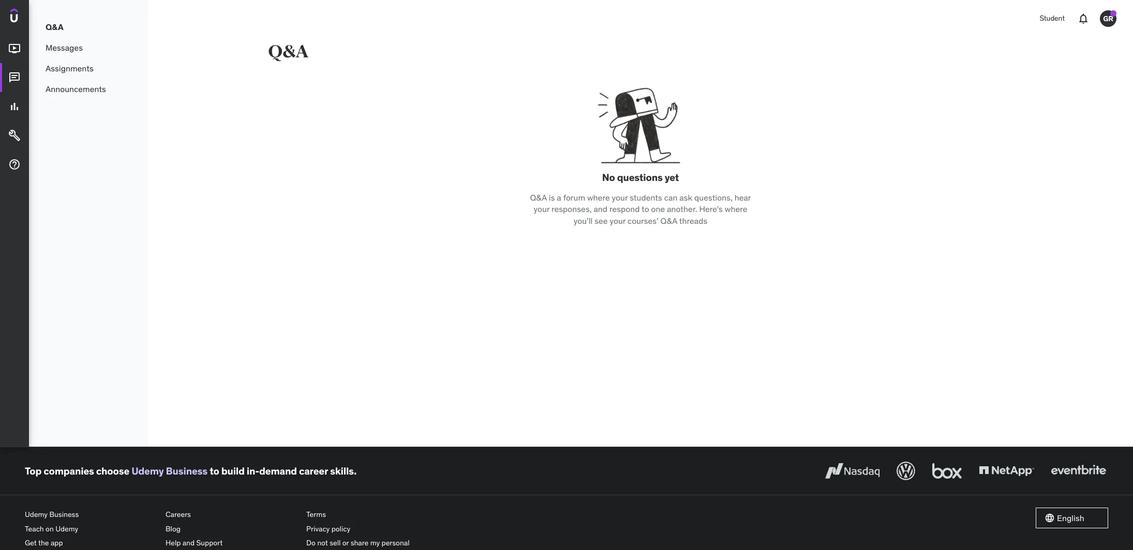 Task type: vqa. For each thing, say whether or not it's contained in the screenshot.
subscribe to udemy's top courses
no



Task type: locate. For each thing, give the bounding box(es) containing it.
do not sell or share my personal information button
[[306, 537, 439, 551]]

udemy up "teach" at left
[[25, 510, 48, 520]]

business up on
[[49, 510, 79, 520]]

assignments link
[[29, 58, 148, 79]]

0 horizontal spatial where
[[588, 192, 610, 203]]

4 medium image from the top
[[8, 130, 21, 142]]

your down is
[[534, 204, 550, 214]]

in-
[[247, 465, 259, 478]]

messages link
[[29, 37, 148, 58]]

information
[[306, 549, 344, 551]]

on
[[46, 525, 54, 534]]

small image
[[1045, 514, 1056, 524]]

english
[[1058, 513, 1085, 524]]

personal
[[382, 539, 410, 548]]

1 horizontal spatial to
[[642, 204, 650, 214]]

0 vertical spatial business
[[166, 465, 208, 478]]

teach
[[25, 525, 44, 534]]

0 vertical spatial and
[[594, 204, 608, 214]]

build
[[221, 465, 245, 478]]

careers link
[[166, 508, 298, 523]]

student
[[1040, 14, 1065, 23]]

privacy policy link
[[306, 523, 439, 537]]

udemy business link up get the app link
[[25, 508, 157, 523]]

ask
[[680, 192, 693, 203]]

udemy right on
[[55, 525, 78, 534]]

to
[[642, 204, 650, 214], [210, 465, 219, 478]]

q&a link
[[29, 17, 148, 37]]

1 vertical spatial business
[[49, 510, 79, 520]]

5 medium image from the top
[[8, 158, 21, 171]]

choose
[[96, 465, 129, 478]]

1 horizontal spatial business
[[166, 465, 208, 478]]

sell
[[330, 539, 341, 548]]

2 vertical spatial udemy
[[55, 525, 78, 534]]

business inside the udemy business teach on udemy get the app
[[49, 510, 79, 520]]

2 vertical spatial your
[[610, 216, 626, 226]]

yet
[[665, 171, 679, 184]]

get
[[25, 539, 37, 548]]

respond
[[610, 204, 640, 214]]

1 vertical spatial to
[[210, 465, 219, 478]]

and inside careers blog help and support
[[183, 539, 195, 548]]

1 horizontal spatial and
[[594, 204, 608, 214]]

2 medium image from the top
[[8, 72, 21, 84]]

top companies choose udemy business to build in-demand career skills.
[[25, 465, 357, 478]]

gr
[[1104, 14, 1114, 23]]

your up respond
[[612, 192, 628, 203]]

hear
[[735, 192, 751, 203]]

blog
[[166, 525, 181, 534]]

udemy business link up careers
[[132, 465, 208, 478]]

1 vertical spatial and
[[183, 539, 195, 548]]

0 vertical spatial where
[[588, 192, 610, 203]]

to down students
[[642, 204, 650, 214]]

courses'
[[628, 216, 659, 226]]

udemy right choose
[[132, 465, 164, 478]]

forum
[[564, 192, 586, 203]]

one
[[652, 204, 665, 214]]

0 horizontal spatial business
[[49, 510, 79, 520]]

business up careers
[[166, 465, 208, 478]]

my
[[370, 539, 380, 548]]

1 vertical spatial udemy
[[25, 510, 48, 520]]

not
[[317, 539, 328, 548]]

and right help
[[183, 539, 195, 548]]

and up the see
[[594, 204, 608, 214]]

threads
[[680, 216, 708, 226]]

udemy
[[132, 465, 164, 478], [25, 510, 48, 520], [55, 525, 78, 534]]

udemy business link
[[132, 465, 208, 478], [25, 508, 157, 523]]

business
[[166, 465, 208, 478], [49, 510, 79, 520]]

no questions yet
[[603, 171, 679, 184]]

0 vertical spatial your
[[612, 192, 628, 203]]

terms link
[[306, 508, 439, 523]]

terms
[[306, 510, 326, 520]]

where down no
[[588, 192, 610, 203]]

get the app link
[[25, 537, 157, 551]]

and
[[594, 204, 608, 214], [183, 539, 195, 548]]

2 horizontal spatial udemy
[[132, 465, 164, 478]]

to left build
[[210, 465, 219, 478]]

where down hear
[[725, 204, 748, 214]]

messages
[[46, 42, 83, 53]]

your
[[612, 192, 628, 203], [534, 204, 550, 214], [610, 216, 626, 226]]

companies
[[44, 465, 94, 478]]

teach on udemy link
[[25, 523, 157, 537]]

q&a
[[46, 22, 64, 32], [268, 41, 309, 63], [530, 192, 547, 203], [661, 216, 678, 226]]

medium image
[[8, 43, 21, 55], [8, 72, 21, 84], [8, 101, 21, 113], [8, 130, 21, 142], [8, 158, 21, 171]]

you have alerts image
[[1111, 10, 1117, 17]]

to inside q&a is a forum where your students can ask questions, hear your responses, and respond to one another. here's where you'll see your courses' q&a threads
[[642, 204, 650, 214]]

1 horizontal spatial where
[[725, 204, 748, 214]]

here's
[[700, 204, 723, 214]]

0 horizontal spatial and
[[183, 539, 195, 548]]

where
[[588, 192, 610, 203], [725, 204, 748, 214]]

privacy
[[306, 525, 330, 534]]

demand
[[259, 465, 297, 478]]

0 vertical spatial to
[[642, 204, 650, 214]]

terms privacy policy do not sell or share my personal information
[[306, 510, 410, 551]]

your down respond
[[610, 216, 626, 226]]



Task type: describe. For each thing, give the bounding box(es) containing it.
q&a is a forum where your students can ask questions, hear your responses, and respond to one another. here's where you'll see your courses' q&a threads
[[530, 192, 751, 226]]

a
[[557, 192, 562, 203]]

is
[[549, 192, 555, 203]]

careers
[[166, 510, 191, 520]]

app
[[51, 539, 63, 548]]

udemy business teach on udemy get the app
[[25, 510, 79, 548]]

eventbrite image
[[1049, 460, 1109, 483]]

gr link
[[1096, 6, 1121, 31]]

the
[[38, 539, 49, 548]]

career
[[299, 465, 328, 478]]

student link
[[1034, 6, 1072, 31]]

you'll
[[574, 216, 593, 226]]

english button
[[1036, 508, 1109, 529]]

netapp image
[[977, 460, 1037, 483]]

support
[[196, 539, 223, 548]]

nasdaq image
[[823, 460, 883, 483]]

0 horizontal spatial udemy
[[25, 510, 48, 520]]

responses,
[[552, 204, 592, 214]]

announcements
[[46, 84, 106, 94]]

no
[[603, 171, 615, 184]]

or
[[343, 539, 349, 548]]

1 vertical spatial udemy business link
[[25, 508, 157, 523]]

another.
[[667, 204, 698, 214]]

help and support link
[[166, 537, 298, 551]]

volkswagen image
[[895, 460, 918, 483]]

1 medium image from the top
[[8, 43, 21, 55]]

0 horizontal spatial to
[[210, 465, 219, 478]]

top
[[25, 465, 42, 478]]

assignments
[[46, 63, 94, 73]]

0 vertical spatial udemy business link
[[132, 465, 208, 478]]

1 horizontal spatial udemy
[[55, 525, 78, 534]]

notifications image
[[1078, 12, 1090, 25]]

skills.
[[330, 465, 357, 478]]

1 vertical spatial where
[[725, 204, 748, 214]]

questions,
[[695, 192, 733, 203]]

3 medium image from the top
[[8, 101, 21, 113]]

share
[[351, 539, 369, 548]]

do
[[306, 539, 316, 548]]

can
[[665, 192, 678, 203]]

announcements link
[[29, 79, 148, 99]]

blog link
[[166, 523, 298, 537]]

udemy image
[[10, 8, 57, 26]]

students
[[630, 192, 663, 203]]

and inside q&a is a forum where your students can ask questions, hear your responses, and respond to one another. here's where you'll see your courses' q&a threads
[[594, 204, 608, 214]]

0 vertical spatial udemy
[[132, 465, 164, 478]]

help
[[166, 539, 181, 548]]

questions
[[617, 171, 663, 184]]

box image
[[930, 460, 965, 483]]

policy
[[332, 525, 351, 534]]

1 vertical spatial your
[[534, 204, 550, 214]]

see
[[595, 216, 608, 226]]

careers blog help and support
[[166, 510, 223, 548]]



